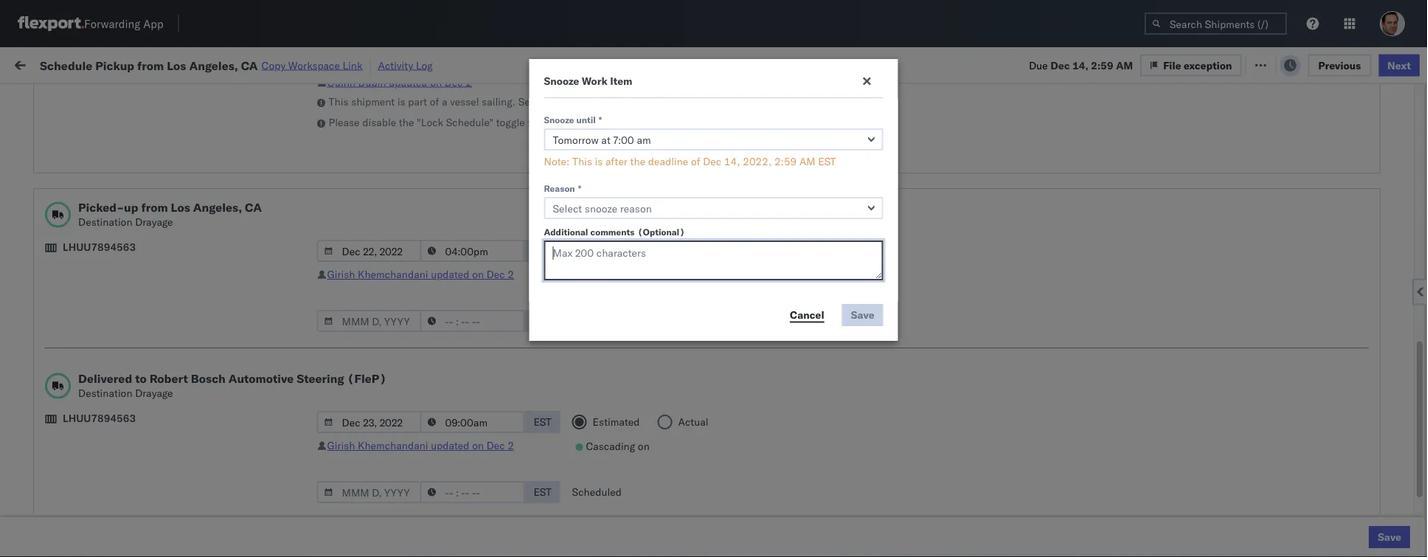 Task type: locate. For each thing, give the bounding box(es) containing it.
resize handle column header
[[225, 114, 243, 557], [400, 114, 418, 557], [455, 114, 473, 557], [557, 114, 575, 557], [659, 114, 677, 557], [816, 114, 834, 557], [942, 114, 960, 557], [1044, 114, 1062, 557], [1241, 114, 1259, 557], [1343, 114, 1361, 557], [1390, 114, 1408, 557]]

1 vertical spatial drayage
[[135, 387, 173, 400]]

0 vertical spatial 23,
[[342, 408, 358, 421]]

upload customs clearance documents link
[[34, 146, 218, 161], [34, 341, 218, 356]]

1 ceau7522281, from the top
[[967, 180, 1043, 193]]

est, down 9:00 am est, dec 24, 2022
[[297, 473, 319, 486]]

0 vertical spatial confirm
[[34, 407, 72, 420]]

drayage down up at the left top of page
[[135, 215, 173, 228]]

pickup inside button
[[74, 407, 106, 420]]

schedule delivery appointment for "schedule delivery appointment" link related to third schedule delivery appointment 'button' from the bottom of the page
[[34, 277, 181, 290]]

hlxu6269489, for 2:59 am edt, nov 5, 2022
[[1046, 180, 1121, 193]]

-- : -- -- text field for picked-up from los angeles, ca
[[420, 240, 525, 262]]

2 estimated from the top
[[593, 415, 640, 428]]

2 maeu9408431 from the top
[[1070, 538, 1144, 551]]

forwarding
[[84, 17, 140, 31]]

test
[[647, 180, 667, 193], [749, 180, 769, 193], [647, 213, 667, 226], [749, 213, 769, 226], [647, 245, 667, 258], [749, 245, 769, 258], [647, 278, 667, 291], [749, 278, 769, 291], [647, 343, 667, 356], [749, 343, 769, 356], [647, 408, 667, 421], [749, 408, 769, 421], [647, 440, 667, 453], [738, 505, 758, 518], [1346, 505, 1365, 518], [738, 538, 758, 551]]

1 vertical spatial pst
[[534, 314, 552, 327]]

2 for picked-up from los angeles, ca
[[508, 268, 514, 281]]

* right the "until" in the left of the page
[[599, 114, 603, 125]]

of right the deadline
[[691, 155, 701, 168]]

est, up 9:00 am est, dec 24, 2022
[[296, 408, 318, 421]]

1 vertical spatial account
[[760, 538, 799, 551]]

23,
[[342, 408, 358, 421], [346, 505, 362, 518]]

upload for 2nd upload customs clearance documents 'button' from the bottom of the page
[[34, 147, 67, 160]]

3 2:59 am edt, nov 5, 2022 from the top
[[252, 245, 382, 258]]

lagerfeld
[[833, 505, 876, 518], [833, 538, 876, 551]]

customs down the workitem button
[[70, 147, 112, 160]]

est for delivered to robert bosch automotive steering (flep) -- : -- -- text box
[[534, 415, 552, 428]]

2 vertical spatial -- : -- -- text field
[[420, 411, 525, 433]]

shipment
[[351, 95, 395, 108]]

integration test account - karl lagerfeld
[[684, 505, 876, 518], [684, 538, 876, 551]]

1 vertical spatial integration
[[684, 538, 735, 551]]

1 upload customs clearance documents from the top
[[34, 147, 218, 160]]

0 vertical spatial drayage
[[135, 215, 173, 228]]

delivered to robert bosch automotive steering (flep) destination drayage
[[78, 371, 387, 400]]

destination down picked-
[[78, 215, 132, 228]]

5 ocean fcl from the top
[[480, 278, 532, 291]]

appointment
[[121, 180, 181, 193], [121, 277, 181, 290], [121, 375, 181, 387], [121, 504, 181, 517]]

1 vertical spatial upload
[[34, 342, 67, 355]]

2023
[[359, 473, 384, 486], [364, 505, 390, 518]]

1 vertical spatial cascading on
[[586, 440, 650, 453]]

1 vertical spatial to
[[135, 371, 147, 386]]

est, down 2:00 am est, nov 9, 2022
[[297, 375, 319, 388]]

4 schedule delivery appointment from the top
[[34, 504, 181, 517]]

cancel
[[790, 308, 825, 321]]

los inside button
[[133, 407, 150, 420]]

upload customs clearance documents button up delivered
[[34, 341, 218, 358]]

1 vertical spatial flex-2130387
[[865, 538, 942, 551]]

pickup for second "schedule pickup from los angeles, ca" button from the bottom
[[80, 310, 112, 322]]

flexport. image
[[18, 16, 84, 31]]

1 -- : -- -- text field from the top
[[420, 240, 525, 262]]

activity log
[[378, 59, 433, 72]]

1 hlxu6269489, from the top
[[1046, 180, 1121, 193]]

23, down 13, at left
[[346, 505, 362, 518]]

0 horizontal spatial to
[[135, 371, 147, 386]]

customs up delivered
[[70, 342, 112, 355]]

1 vertical spatial lhuu7894563
[[63, 412, 136, 425]]

confirm delivery link
[[34, 439, 112, 453]]

1 vertical spatial -- : -- -- text field
[[420, 310, 525, 332]]

delivery for first schedule delivery appointment 'button' from the top
[[80, 180, 118, 193]]

lhuu7894563 up the confirm delivery
[[63, 412, 136, 425]]

girish khemchandani updated on dec 2 button for picked-up from los angeles, ca
[[327, 268, 514, 281]]

angeles, for 2nd schedule pickup from los angeles, ca link from the top
[[158, 245, 199, 258]]

1 vertical spatial integration test account - karl lagerfeld
[[684, 538, 876, 551]]

2 schedule pickup from los angeles, ca from the top
[[34, 245, 216, 258]]

schedule for 2nd schedule delivery appointment 'button' from the bottom of the page
[[34, 375, 78, 387]]

see
[[519, 95, 536, 108]]

angeles, inside the picked-up from los angeles, ca destination drayage
[[193, 200, 242, 215]]

cascading on down additional comments (optional)
[[586, 269, 650, 282]]

los for second "schedule pickup from los angeles, ca" button from the bottom
[[139, 310, 156, 322]]

upload customs clearance documents link down the workitem button
[[34, 146, 218, 161]]

1 vertical spatial updated
[[431, 268, 470, 281]]

5, for 2nd "schedule pickup from los angeles, ca" button from the top
[[344, 245, 353, 258]]

jan down 13, at left
[[327, 505, 343, 518]]

drayage inside delivered to robert bosch automotive steering (flep) destination drayage
[[135, 387, 173, 400]]

* right the reason
[[578, 183, 582, 194]]

delivery for confirm delivery button
[[74, 439, 112, 452]]

1846748
[[897, 180, 942, 193], [897, 213, 942, 226], [897, 245, 942, 258], [897, 278, 942, 291], [897, 310, 942, 323], [897, 343, 942, 356]]

2022,
[[743, 155, 772, 168]]

23, for 2022
[[342, 408, 358, 421]]

3 schedule delivery appointment link from the top
[[34, 374, 181, 389]]

import
[[124, 57, 158, 70]]

snooze down maersk
[[544, 114, 575, 125]]

1 vertical spatial documents
[[164, 342, 218, 355]]

schedule delivery appointment for first schedule delivery appointment 'button' from the top's "schedule delivery appointment" link
[[34, 180, 181, 193]]

to left allow
[[528, 116, 537, 129]]

5, for second "schedule pickup from los angeles, ca" button from the bottom
[[344, 310, 353, 323]]

schedule delivery appointment link for fourth schedule delivery appointment 'button' from the top of the page
[[34, 504, 181, 518]]

work inside button
[[160, 57, 186, 70]]

0 vertical spatial upload customs clearance documents
[[34, 147, 218, 160]]

estimated down additional comments (optional)
[[593, 244, 640, 257]]

1 horizontal spatial the
[[631, 155, 646, 168]]

reason *
[[544, 183, 582, 194]]

2 confirm from the top
[[34, 439, 72, 452]]

0 vertical spatial flexport demo consignee
[[582, 148, 703, 161]]

4 1846748 from the top
[[897, 278, 942, 291]]

maeu9408431
[[1070, 505, 1144, 518], [1070, 538, 1144, 551]]

0 vertical spatial integration
[[684, 505, 735, 518]]

Tomorrow at 7:00 am text field
[[544, 128, 884, 151]]

hlxu8034992 for 2:59 am edt, nov 5, 2022
[[1124, 180, 1196, 193]]

0 vertical spatial karl
[[811, 505, 830, 518]]

schedule delivery appointment link for third schedule delivery appointment 'button' from the bottom of the page
[[34, 276, 181, 291]]

8 fcl from the top
[[513, 408, 532, 421]]

1 horizontal spatial is
[[595, 155, 603, 168]]

ca inside button
[[196, 407, 210, 420]]

1 vertical spatial hlxu6269489,
[[1046, 342, 1121, 355]]

0 vertical spatial is
[[398, 95, 406, 108]]

nov
[[322, 180, 341, 193], [322, 213, 341, 226], [322, 245, 341, 258], [322, 278, 341, 291], [322, 310, 341, 323], [321, 343, 340, 356]]

0 vertical spatial consignee
[[684, 121, 727, 132]]

0 horizontal spatial the
[[399, 116, 414, 129]]

0 horizontal spatial *
[[578, 183, 582, 194]]

0 vertical spatial girish khemchandani updated on dec 2
[[327, 268, 514, 281]]

picked-up from los angeles, ca destination drayage
[[78, 200, 262, 228]]

drayage
[[135, 215, 173, 228], [135, 387, 173, 400]]

documents up "robert" at left
[[164, 342, 218, 355]]

work for snooze
[[582, 75, 608, 87]]

1 upload customs clearance documents button from the top
[[34, 146, 218, 163]]

0 vertical spatial girish khemchandani updated on dec 2 button
[[327, 268, 514, 281]]

2 vertical spatial updated
[[431, 439, 470, 452]]

clearance
[[114, 147, 162, 160], [114, 342, 162, 355]]

from inside the picked-up from los angeles, ca destination drayage
[[141, 200, 168, 215]]

upload customs clearance documents for 2nd upload customs clearance documents link from the top of the page
[[34, 342, 218, 355]]

ca for second "schedule pickup from los angeles, ca" button from the bottom
[[202, 310, 216, 322]]

schedule for third schedule delivery appointment 'button' from the bottom of the page
[[34, 277, 78, 290]]

2 horizontal spatial 14,
[[1073, 58, 1089, 71]]

3 mmm d, yyyy text field from the top
[[317, 411, 422, 433]]

10 ocean fcl from the top
[[480, 473, 532, 486]]

cascading on up scheduled
[[586, 440, 650, 453]]

schedule pickup from los angeles, ca copy workspace link
[[40, 58, 363, 73]]

0 vertical spatial khemchandani
[[358, 268, 428, 281]]

0 vertical spatial documents
[[164, 147, 218, 160]]

import work button
[[118, 47, 192, 80]]

customs
[[70, 147, 112, 160], [70, 342, 112, 355]]

1 integration from the top
[[684, 505, 735, 518]]

file exception
[[1177, 57, 1245, 70], [1164, 58, 1233, 71]]

documents up the picked-up from los angeles, ca destination drayage
[[164, 147, 218, 160]]

0 vertical spatial upload customs clearance documents button
[[34, 146, 218, 163]]

updated
[[389, 76, 428, 89], [431, 268, 470, 281], [431, 439, 470, 452]]

consignee inside button
[[684, 121, 727, 132]]

mmm d, yyyy text field for delivered to robert bosch automotive steering (flep) -- : -- -- text box
[[317, 411, 422, 433]]

0 vertical spatial 2130387
[[897, 505, 942, 518]]

est, for 2:00 am est, nov 9, 2022
[[297, 343, 319, 356]]

2 destination from the top
[[78, 387, 132, 400]]

jan
[[321, 473, 338, 486], [327, 505, 343, 518]]

4 appointment from the top
[[121, 504, 181, 517]]

1 vertical spatial clearance
[[114, 342, 162, 355]]

is left part
[[398, 95, 406, 108]]

5 flex-1846748 from the top
[[865, 310, 942, 323]]

angeles, for fourth schedule pickup from los angeles, ca link
[[158, 472, 199, 485]]

schedule
[[40, 58, 92, 73], [34, 180, 78, 193], [34, 212, 78, 225], [34, 245, 78, 258], [34, 277, 78, 290], [34, 310, 78, 322], [34, 375, 78, 387], [34, 472, 78, 485], [34, 504, 78, 517]]

3 flex-1846748 from the top
[[865, 245, 942, 258]]

5 resize handle column header from the left
[[659, 114, 677, 557]]

4 mmm d, yyyy text field from the top
[[317, 481, 422, 503]]

2 vertical spatial 14,
[[343, 375, 359, 388]]

file exception button
[[1154, 53, 1255, 75], [1154, 53, 1255, 75], [1141, 54, 1242, 76], [1141, 54, 1242, 76]]

2 -- : -- -- text field from the top
[[420, 310, 525, 332]]

4 resize handle column header from the left
[[557, 114, 575, 557]]

angeles, for 2nd schedule pickup from los angeles, ca link from the bottom
[[158, 310, 199, 322]]

actual
[[679, 244, 709, 257], [679, 415, 709, 428]]

est, down 2:59 am est, jan 13, 2023
[[302, 505, 324, 518]]

actual for picked-up from los angeles, ca
[[679, 244, 709, 257]]

0 vertical spatial integration test account - karl lagerfeld
[[684, 505, 876, 518]]

mode button
[[473, 117, 560, 132]]

0 vertical spatial pst
[[534, 244, 552, 257]]

upload customs clearance documents up delivered
[[34, 342, 218, 355]]

pickup down picked-
[[80, 245, 112, 258]]

los for confirm pickup from los angeles, ca button
[[133, 407, 150, 420]]

1 maeu9408431 from the top
[[1070, 505, 1144, 518]]

23, for 2023
[[346, 505, 362, 518]]

14, left 2022, on the top right of the page
[[725, 155, 741, 168]]

los inside the picked-up from los angeles, ca destination drayage
[[171, 200, 190, 215]]

batur
[[585, 95, 620, 108]]

account
[[760, 505, 799, 518], [760, 538, 799, 551]]

1 vertical spatial upload customs clearance documents
[[34, 342, 218, 355]]

snooze down a
[[425, 121, 454, 132]]

1 vertical spatial ceau7522281, hlxu6269489, hlxu8034992
[[967, 342, 1196, 355]]

2 documents from the top
[[164, 342, 218, 355]]

9,
[[343, 343, 353, 356]]

0 vertical spatial upload customs clearance documents link
[[34, 146, 218, 161]]

8 resize handle column header from the left
[[1044, 114, 1062, 557]]

upload customs clearance documents
[[34, 147, 218, 160], [34, 342, 218, 355]]

2 hlxu8034992 from the top
[[1124, 342, 1196, 355]]

pickup down forwarding
[[95, 58, 134, 73]]

0 vertical spatial clearance
[[114, 147, 162, 160]]

ocean fcl
[[480, 148, 532, 161], [480, 180, 532, 193], [480, 213, 532, 226], [480, 245, 532, 258], [480, 278, 532, 291], [480, 310, 532, 323], [480, 343, 532, 356], [480, 408, 532, 421], [480, 440, 532, 453], [480, 473, 532, 486], [480, 505, 532, 518], [480, 538, 532, 551]]

est, up steering
[[297, 343, 319, 356]]

1 vertical spatial 23,
[[346, 505, 362, 518]]

hlxu6269489, for 2:00 am est, nov 9, 2022
[[1046, 342, 1121, 355]]

2
[[466, 76, 472, 89], [508, 268, 514, 281], [508, 439, 514, 452]]

2 ceau7522281, from the top
[[967, 342, 1043, 355]]

clearance up "robert" at left
[[114, 342, 162, 355]]

1 horizontal spatial 14,
[[725, 155, 741, 168]]

schedule for 1st "schedule pickup from los angeles, ca" button
[[34, 212, 78, 225]]

2 cascading from the top
[[586, 440, 636, 453]]

of
[[430, 95, 439, 108], [691, 155, 701, 168]]

lhuu7894563
[[63, 241, 136, 253], [63, 412, 136, 425]]

3 schedule delivery appointment from the top
[[34, 375, 181, 387]]

3 appointment from the top
[[121, 375, 181, 387]]

3 flex- from the top
[[865, 213, 897, 226]]

confirm for confirm delivery
[[34, 439, 72, 452]]

1 vertical spatial pm
[[283, 505, 300, 518]]

drayage down "robert" at left
[[135, 387, 173, 400]]

demo down the name
[[623, 148, 651, 161]]

pickup for 1st "schedule pickup from los angeles, ca" button
[[80, 212, 112, 225]]

is for shipment
[[398, 95, 406, 108]]

1 vertical spatial consignee
[[654, 148, 703, 161]]

2 ceau7522281, hlxu6269489, hlxu8034992 from the top
[[967, 342, 1196, 355]]

0 vertical spatial hlxu8034992
[[1124, 180, 1196, 193]]

5, for third schedule delivery appointment 'button' from the bottom of the page
[[344, 278, 353, 291]]

est, up 2:59 am est, jan 13, 2023
[[297, 440, 319, 453]]

pm right 7:00 on the bottom left of page
[[277, 408, 293, 421]]

integration
[[684, 505, 735, 518], [684, 538, 735, 551]]

flexport demo consignee for upload customs clearance documents
[[582, 148, 703, 161]]

1 vertical spatial hlxu8034992
[[1124, 342, 1196, 355]]

2 girish khemchandani updated on dec 2 from the top
[[327, 439, 514, 452]]

0 horizontal spatial this
[[329, 95, 349, 108]]

1 vertical spatial upload customs clearance documents button
[[34, 341, 218, 358]]

lhuu7894563 down picked-
[[63, 241, 136, 253]]

delivery inside button
[[74, 439, 112, 452]]

to left "robert" at left
[[135, 371, 147, 386]]

5 5, from the top
[[344, 310, 353, 323]]

pm for 11:30
[[283, 505, 300, 518]]

khemchandani for picked-up from los angeles, ca
[[358, 268, 428, 281]]

2 edt, from the top
[[297, 213, 320, 226]]

0 vertical spatial *
[[599, 114, 603, 125]]

activity log button
[[378, 56, 433, 74]]

3 resize handle column header from the left
[[455, 114, 473, 557]]

ceau7522281, hlxu6269489, hlxu8034992 for 2:59 am edt, nov 5, 2022
[[967, 180, 1196, 193]]

schedule delivery appointment for "schedule delivery appointment" link related to 2nd schedule delivery appointment 'button' from the bottom of the page
[[34, 375, 181, 387]]

2:59 am est, dec 14, 2022
[[252, 375, 387, 388]]

deadline
[[649, 155, 689, 168]]

0 vertical spatial cascading
[[586, 269, 636, 282]]

2 customs from the top
[[70, 342, 112, 355]]

2 khemchandani from the top
[[358, 439, 428, 452]]

7:00 pm est, dec 23, 2022
[[252, 408, 387, 421]]

4 schedule delivery appointment link from the top
[[34, 504, 181, 518]]

0 vertical spatial cascading on
[[586, 269, 650, 282]]

7 resize handle column header from the left
[[942, 114, 960, 557]]

lhuu7894563 for delivered to robert bosch automotive steering (flep)
[[63, 412, 136, 425]]

1 vertical spatial flexport
[[582, 473, 621, 486]]

1 vertical spatial is
[[595, 155, 603, 168]]

7:00
[[252, 408, 274, 421]]

2 girish from the top
[[327, 439, 355, 452]]

1 vertical spatial girish khemchandani updated on dec 2 button
[[327, 439, 514, 452]]

Select snooze reason text field
[[544, 197, 884, 219]]

0 vertical spatial pm
[[277, 408, 293, 421]]

mmm d, yyyy text field for second -- : -- -- text box from the bottom of the page
[[317, 310, 422, 332]]

jaehyung
[[1266, 505, 1309, 518]]

-- : -- -- text field
[[420, 240, 525, 262], [420, 310, 525, 332], [420, 411, 525, 433]]

1 upload from the top
[[34, 147, 67, 160]]

confirm pickup from los angeles, ca
[[34, 407, 210, 420]]

0 vertical spatial hlxu6269489,
[[1046, 180, 1121, 193]]

demo for schedule pickup from los angeles, ca
[[623, 473, 651, 486]]

agent
[[1399, 505, 1426, 518]]

jan for 23,
[[327, 505, 343, 518]]

1 integration test account - karl lagerfeld from the top
[[684, 505, 876, 518]]

0 vertical spatial maeu9408431
[[1070, 505, 1144, 518]]

1 horizontal spatial this
[[573, 155, 593, 168]]

2023 down 2:59 am est, jan 13, 2023
[[364, 505, 390, 518]]

is left 'after'
[[595, 155, 603, 168]]

1 cascading on from the top
[[586, 269, 650, 282]]

upload for second upload customs clearance documents 'button'
[[34, 342, 67, 355]]

hlxu8034992 for 2:00 am est, nov 9, 2022
[[1124, 342, 1196, 355]]

Max 200 characters text field
[[544, 241, 884, 280]]

confirm delivery button
[[34, 439, 112, 455]]

activity
[[378, 59, 413, 72]]

this right note:
[[573, 155, 593, 168]]

to inside delivered to robert bosch automotive steering (flep) destination drayage
[[135, 371, 147, 386]]

flex-1660288
[[865, 148, 942, 161]]

1 vertical spatial test123456
[[1070, 343, 1132, 356]]

1 vertical spatial estimated
[[593, 415, 640, 428]]

cascading up scheduled
[[586, 440, 636, 453]]

2 vertical spatial 2
[[508, 439, 514, 452]]

snooze up maersk
[[544, 75, 580, 87]]

from
[[137, 58, 164, 73], [141, 200, 168, 215], [115, 212, 136, 225], [115, 245, 136, 258], [115, 310, 136, 322], [109, 407, 130, 420], [115, 472, 136, 485]]

flex-1846748
[[865, 180, 942, 193], [865, 213, 942, 226], [865, 245, 942, 258], [865, 278, 942, 291], [865, 310, 942, 323], [865, 343, 942, 356]]

documents
[[164, 147, 218, 160], [164, 342, 218, 355]]

schedule delivery appointment link for 2nd schedule delivery appointment 'button' from the bottom of the page
[[34, 374, 181, 389]]

1 test123456 from the top
[[1070, 180, 1132, 193]]

5 fcl from the top
[[513, 278, 532, 291]]

angeles, inside button
[[152, 407, 193, 420]]

upload customs clearance documents button
[[34, 146, 218, 163], [34, 341, 218, 358]]

2 drayage from the top
[[135, 387, 173, 400]]

1 estimated from the top
[[593, 244, 640, 257]]

-- : -- -- text field for delivered to robert bosch automotive steering (flep)
[[420, 411, 525, 433]]

1 vertical spatial 2130387
[[897, 538, 942, 551]]

destination down delivered
[[78, 387, 132, 400]]

11 ocean fcl from the top
[[480, 505, 532, 518]]

1 vertical spatial girish
[[327, 439, 355, 452]]

2:59 am est, jan 13, 2023
[[252, 473, 384, 486]]

1 clearance from the top
[[114, 147, 162, 160]]

1660288
[[897, 148, 942, 161]]

1 flex- from the top
[[865, 148, 897, 161]]

0 vertical spatial test123456
[[1070, 180, 1132, 193]]

0 vertical spatial est
[[819, 155, 837, 168]]

1 vertical spatial ceau7522281,
[[967, 342, 1043, 355]]

work up the batur
[[582, 75, 608, 87]]

0 vertical spatial estimated
[[593, 244, 640, 257]]

pm
[[277, 408, 293, 421], [283, 505, 300, 518]]

consignee
[[684, 121, 727, 132], [654, 148, 703, 161], [654, 473, 703, 486]]

appointment for "schedule delivery appointment" link for fourth schedule delivery appointment 'button' from the top of the page
[[121, 504, 181, 517]]

pickup for fourth "schedule pickup from los angeles, ca" button from the top
[[80, 472, 112, 485]]

the right 'after'
[[631, 155, 646, 168]]

1 vertical spatial 2
[[508, 268, 514, 281]]

this down quinn
[[329, 95, 349, 108]]

schedule"
[[446, 116, 494, 129]]

cascading down comments at the top of page
[[586, 269, 636, 282]]

destination inside the picked-up from los angeles, ca destination drayage
[[78, 215, 132, 228]]

1 schedule delivery appointment link from the top
[[34, 179, 181, 194]]

filtered
[[15, 90, 51, 103]]

ca for 1st "schedule pickup from los angeles, ca" button
[[202, 212, 216, 225]]

1 khemchandani from the top
[[358, 268, 428, 281]]

0 horizontal spatial is
[[398, 95, 406, 108]]

pickup left up at the left top of page
[[80, 212, 112, 225]]

0 vertical spatial ceau7522281, hlxu6269489, hlxu8034992
[[967, 180, 1196, 193]]

1 girish from the top
[[327, 268, 355, 281]]

1 vertical spatial khemchandani
[[358, 439, 428, 452]]

delivery for fourth schedule delivery appointment 'button' from the top of the page
[[80, 504, 118, 517]]

pickup up the confirm delivery
[[74, 407, 106, 420]]

2 appointment from the top
[[121, 277, 181, 290]]

upload customs clearance documents button down the workitem button
[[34, 146, 218, 163]]

1 mmm d, yyyy text field from the top
[[317, 240, 422, 262]]

1 vertical spatial est
[[534, 415, 552, 428]]

pickup for 2nd "schedule pickup from los angeles, ca" button from the top
[[80, 245, 112, 258]]

clearance down the workitem button
[[114, 147, 162, 160]]

1 schedule delivery appointment from the top
[[34, 180, 181, 193]]

14, down 9,
[[343, 375, 359, 388]]

the down part
[[399, 116, 414, 129]]

2 demo from the top
[[623, 473, 651, 486]]

of left a
[[430, 95, 439, 108]]

1 vertical spatial lagerfeld
[[833, 538, 876, 551]]

0 vertical spatial demo
[[623, 148, 651, 161]]

23, up 24,
[[342, 408, 358, 421]]

test123456 for 2:59 am edt, nov 5, 2022
[[1070, 180, 1132, 193]]

1 appointment from the top
[[121, 180, 181, 193]]

6 flex-1846748 from the top
[[865, 343, 942, 356]]

1 ceau7522281, hlxu6269489, hlxu8034992 from the top
[[967, 180, 1196, 193]]

pm right 11:30
[[283, 505, 300, 518]]

0 vertical spatial upload
[[34, 147, 67, 160]]

girish khemchandani updated on dec 2 for picked-up from los angeles, ca
[[327, 268, 514, 281]]

is for this
[[595, 155, 603, 168]]

1 horizontal spatial of
[[691, 155, 701, 168]]

2 flexport demo consignee from the top
[[582, 473, 703, 486]]

from inside button
[[109, 407, 130, 420]]

1 vertical spatial customs
[[70, 342, 112, 355]]

2:00
[[252, 343, 274, 356]]

0 vertical spatial actual
[[679, 244, 709, 257]]

work right 'import'
[[160, 57, 186, 70]]

toggle
[[496, 116, 525, 129]]

demo right scheduled
[[623, 473, 651, 486]]

angeles, for first schedule pickup from los angeles, ca link
[[158, 212, 199, 225]]

1 vertical spatial work
[[582, 75, 608, 87]]

7 flex- from the top
[[865, 343, 897, 356]]

2023 right 13, at left
[[359, 473, 384, 486]]

los for fourth "schedule pickup from los angeles, ca" button from the top
[[139, 472, 156, 485]]

0 vertical spatial girish
[[327, 268, 355, 281]]

upload customs clearance documents down the workitem button
[[34, 147, 218, 160]]

3 1846748 from the top
[[897, 245, 942, 258]]

my
[[15, 54, 38, 74]]

pickup up delivered
[[80, 310, 112, 322]]

estimated up scheduled
[[593, 415, 640, 428]]

0 vertical spatial 2
[[466, 76, 472, 89]]

9 resize handle column header from the left
[[1241, 114, 1259, 557]]

est
[[819, 155, 837, 168], [534, 415, 552, 428], [534, 486, 552, 499]]

1 vertical spatial upload customs clearance documents link
[[34, 341, 218, 356]]

message
[[198, 57, 239, 70]]

delivery for 2nd schedule delivery appointment 'button' from the bottom of the page
[[80, 375, 118, 387]]

1 vertical spatial jan
[[327, 505, 343, 518]]

upload customs clearance documents link up delivered
[[34, 341, 218, 356]]

0 horizontal spatial work
[[160, 57, 186, 70]]

10 resize handle column header from the left
[[1343, 114, 1361, 557]]

appointment for "schedule delivery appointment" link related to third schedule delivery appointment 'button' from the bottom of the page
[[121, 277, 181, 290]]

girish
[[327, 268, 355, 281], [327, 439, 355, 452]]

1 horizontal spatial work
[[582, 75, 608, 87]]

allow
[[540, 116, 565, 129]]

2 test123456 from the top
[[1070, 343, 1132, 356]]

14, right the due
[[1073, 58, 1089, 71]]

3 5, from the top
[[344, 245, 353, 258]]

MMM D, YYYY text field
[[317, 240, 422, 262], [317, 310, 422, 332], [317, 411, 422, 433], [317, 481, 422, 503]]

appointment for "schedule delivery appointment" link related to 2nd schedule delivery appointment 'button' from the bottom of the page
[[121, 375, 181, 387]]

pickup down confirm delivery button
[[80, 472, 112, 485]]

0 vertical spatial 2023
[[359, 473, 384, 486]]

angeles,
[[189, 58, 238, 73], [193, 200, 242, 215], [158, 212, 199, 225], [158, 245, 199, 258], [158, 310, 199, 322], [152, 407, 193, 420], [158, 472, 199, 485]]

jan left 13, at left
[[321, 473, 338, 486]]

details.
[[638, 95, 673, 108]]



Task type: describe. For each thing, give the bounding box(es) containing it.
pm for 7:00
[[277, 408, 293, 421]]

7 fcl from the top
[[513, 343, 532, 356]]

9 flex- from the top
[[865, 538, 897, 551]]

(flep)
[[347, 371, 387, 386]]

10 fcl from the top
[[513, 473, 532, 486]]

documents for 2nd upload customs clearance documents 'button' from the bottom of the page
[[164, 147, 218, 160]]

demo for upload customs clearance documents
[[623, 148, 651, 161]]

flex id
[[842, 121, 869, 132]]

3 edt, from the top
[[297, 245, 320, 258]]

est, for 2:59 am est, jan 13, 2023
[[297, 473, 319, 486]]

4 schedule pickup from los angeles, ca link from the top
[[34, 471, 216, 486]]

forwarding app link
[[18, 16, 164, 31]]

3 schedule pickup from los angeles, ca button from the top
[[34, 309, 216, 325]]

link
[[343, 59, 363, 72]]

6 ocean fcl from the top
[[480, 310, 532, 323]]

4 flex-1846748 from the top
[[865, 278, 942, 291]]

2 flex- from the top
[[865, 180, 897, 193]]

jaehyung choi - test origin agent
[[1266, 505, 1426, 518]]

2 schedule pickup from los angeles, ca button from the top
[[34, 244, 216, 260]]

Search Work text field
[[932, 53, 1093, 75]]

additional
[[544, 226, 589, 237]]

note: this is after the deadline of dec 14, 2022, 2:59 am est
[[544, 155, 837, 168]]

1 schedule pickup from los angeles, ca link from the top
[[34, 211, 216, 226]]

actions
[[1370, 121, 1400, 132]]

1 karl from the top
[[811, 505, 830, 518]]

next
[[1388, 58, 1412, 71]]

1 flex-1846748 from the top
[[865, 180, 942, 193]]

schedule pickup from los angeles, ca for 2nd schedule pickup from los angeles, ca link from the top
[[34, 245, 216, 258]]

2 resize handle column header from the left
[[400, 114, 418, 557]]

11 resize handle column header from the left
[[1390, 114, 1408, 557]]

2 fcl from the top
[[513, 180, 532, 193]]

1 fcl from the top
[[513, 148, 532, 161]]

confirm delivery
[[34, 439, 112, 452]]

ceau7522281, hlxu6269489, hlxu8034992 for 2:00 am est, nov 9, 2022
[[967, 342, 1196, 355]]

187
[[339, 57, 358, 70]]

6 flex- from the top
[[865, 310, 897, 323]]

2 account from the top
[[760, 538, 799, 551]]

2023 for 2:59 am est, jan 13, 2023
[[359, 473, 384, 486]]

estimated for picked-up from los angeles, ca
[[593, 244, 640, 257]]

batch
[[1346, 57, 1375, 70]]

schedule for fourth "schedule pickup from los angeles, ca" button from the top
[[34, 472, 78, 485]]

mode
[[480, 121, 503, 132]]

up
[[124, 200, 138, 215]]

3 ocean fcl from the top
[[480, 213, 532, 226]]

ca for 2nd "schedule pickup from los angeles, ca" button from the top
[[202, 245, 216, 258]]

1 vertical spatial this
[[573, 155, 593, 168]]

flexport demo consignee for schedule pickup from los angeles, ca
[[582, 473, 703, 486]]

0 vertical spatial the
[[399, 116, 414, 129]]

cascading for picked-up from los angeles, ca
[[586, 269, 636, 282]]

until
[[577, 114, 596, 125]]

confirm pickup from los angeles, ca link
[[34, 406, 210, 421]]

clearance for 2nd upload customs clearance documents link from the top of the page
[[114, 342, 162, 355]]

9 fcl from the top
[[513, 440, 532, 453]]

schedule for 2nd "schedule pickup from los angeles, ca" button from the top
[[34, 245, 78, 258]]

updated for picked-up from los angeles, ca
[[431, 268, 470, 281]]

steering
[[297, 371, 344, 386]]

vessel
[[450, 95, 479, 108]]

cascading on for picked-up from los angeles, ca
[[586, 269, 650, 282]]

6 1846748 from the top
[[897, 343, 942, 356]]

4 ocean fcl from the top
[[480, 245, 532, 258]]

client name
[[582, 121, 632, 132]]

ca for fourth "schedule pickup from los angeles, ca" button from the top
[[202, 472, 216, 485]]

schedule pickup from los angeles, ca for first schedule pickup from los angeles, ca link
[[34, 212, 216, 225]]

quinn
[[327, 76, 356, 89]]

1 schedule delivery appointment button from the top
[[34, 179, 181, 195]]

8 flex- from the top
[[865, 505, 897, 518]]

snoozed : no
[[305, 92, 358, 103]]

--
[[684, 148, 697, 161]]

ceau7522281, for 2:59 am edt, nov 5, 2022
[[967, 180, 1043, 193]]

4 schedule delivery appointment button from the top
[[34, 504, 181, 520]]

2 for delivered to robert bosch automotive steering (flep)
[[508, 439, 514, 452]]

1 pst from the top
[[534, 244, 552, 257]]

0 vertical spatial this
[[329, 95, 349, 108]]

cascading on for delivered to robert bosch automotive steering (flep)
[[586, 440, 650, 453]]

please
[[329, 116, 360, 129]]

3 fcl from the top
[[513, 213, 532, 226]]

est, for 7:00 pm est, dec 23, 2022
[[296, 408, 318, 421]]

cancel button
[[781, 304, 834, 326]]

4 schedule pickup from los angeles, ca button from the top
[[34, 471, 216, 487]]

drayage inside the picked-up from los angeles, ca destination drayage
[[135, 215, 173, 228]]

4 edt, from the top
[[297, 278, 320, 291]]

2 2:59 am edt, nov 5, 2022 from the top
[[252, 213, 382, 226]]

0 horizontal spatial 14,
[[343, 375, 359, 388]]

1 horizontal spatial to
[[528, 116, 537, 129]]

schedule delivery appointment link for first schedule delivery appointment 'button' from the top
[[34, 179, 181, 194]]

12 ocean fcl from the top
[[480, 538, 532, 551]]

quinn dubin updated on dec 2
[[327, 76, 472, 89]]

dubin
[[358, 76, 386, 89]]

client name button
[[575, 117, 662, 132]]

est, for 2:59 am est, dec 14, 2022
[[297, 375, 319, 388]]

1 resize handle column header from the left
[[225, 114, 243, 557]]

jan for 13,
[[321, 473, 338, 486]]

(optional)
[[638, 226, 685, 237]]

13,
[[340, 473, 356, 486]]

editing.
[[567, 116, 603, 129]]

1 2:59 am edt, nov 5, 2022 from the top
[[252, 180, 382, 193]]

pickup for confirm pickup from los angeles, ca button
[[74, 407, 106, 420]]

gvcu5265864
[[967, 505, 1040, 518]]

1 lagerfeld from the top
[[833, 505, 876, 518]]

please disable the "lock schedule" toggle to allow editing.
[[329, 116, 603, 129]]

2 2130387 from the top
[[897, 538, 942, 551]]

778
[[271, 57, 290, 70]]

bosch inside delivered to robert bosch automotive steering (flep) destination drayage
[[191, 371, 226, 386]]

snooze until *
[[544, 114, 603, 125]]

maersk
[[539, 95, 583, 108]]

11:30
[[252, 505, 281, 518]]

note:
[[544, 155, 570, 168]]

girish khemchandani updated on dec 2 button for delivered to robert bosch automotive steering (flep)
[[327, 439, 514, 452]]

6 fcl from the top
[[513, 310, 532, 323]]

5 edt, from the top
[[297, 310, 320, 323]]

9:00
[[252, 440, 274, 453]]

batch action button
[[1323, 53, 1419, 75]]

destination inside delivered to robert bosch automotive steering (flep) destination drayage
[[78, 387, 132, 400]]

3 schedule delivery appointment button from the top
[[34, 374, 181, 390]]

mmm d, yyyy text field for -- : -- -- text field
[[317, 481, 422, 503]]

1 2130387 from the top
[[897, 505, 942, 518]]

gaurav
[[1266, 180, 1299, 193]]

Search Shipments (/) text field
[[1145, 13, 1288, 35]]

updated for delivered to robert bosch automotive steering (flep)
[[431, 439, 470, 452]]

est, for 9:00 am est, dec 24, 2022
[[297, 440, 319, 453]]

due
[[1030, 58, 1049, 71]]

angeles, for confirm pickup from los angeles, ca link
[[152, 407, 193, 420]]

automotive
[[229, 371, 294, 386]]

2 schedule delivery appointment button from the top
[[34, 276, 181, 293]]

next button
[[1380, 54, 1421, 76]]

flex
[[842, 121, 858, 132]]

girish for steering
[[327, 439, 355, 452]]

estimated for delivered to robert bosch automotive steering (flep)
[[593, 415, 640, 428]]

snoozed
[[305, 92, 340, 103]]

2 integration test account - karl lagerfeld from the top
[[684, 538, 876, 551]]

save button
[[1370, 526, 1411, 548]]

0 vertical spatial 14,
[[1073, 58, 1089, 71]]

2 1846748 from the top
[[897, 213, 942, 226]]

log
[[416, 59, 433, 72]]

choi
[[1312, 505, 1334, 518]]

schedule for fourth schedule delivery appointment 'button' from the top of the page
[[34, 504, 78, 517]]

forwarding app
[[84, 17, 164, 31]]

lhuu7894563 for picked-up from los angeles, ca
[[63, 241, 136, 253]]

los for 1st "schedule pickup from los angeles, ca" button
[[139, 212, 156, 225]]

1 vertical spatial of
[[691, 155, 701, 168]]

my work
[[15, 54, 80, 74]]

actual for delivered to robert bosch automotive steering (flep)
[[679, 415, 709, 428]]

save
[[1379, 531, 1402, 544]]

after
[[606, 155, 628, 168]]

track
[[375, 57, 399, 70]]

filtered by:
[[15, 90, 68, 103]]

0 vertical spatial updated
[[389, 76, 428, 89]]

187 on track
[[339, 57, 399, 70]]

workspace
[[288, 59, 340, 72]]

0 horizontal spatial of
[[430, 95, 439, 108]]

id
[[860, 121, 869, 132]]

picked-
[[78, 200, 124, 215]]

7 ocean fcl from the top
[[480, 343, 532, 356]]

11 fcl from the top
[[513, 505, 532, 518]]

snooze for until
[[544, 114, 575, 125]]

schedule for second "schedule pickup from los angeles, ca" button from the bottom
[[34, 310, 78, 322]]

snooze for work
[[544, 75, 580, 87]]

1 customs from the top
[[70, 147, 112, 160]]

documents for second upload customs clearance documents 'button'
[[164, 342, 218, 355]]

3 schedule pickup from los angeles, ca link from the top
[[34, 309, 216, 324]]

2 upload customs clearance documents link from the top
[[34, 341, 218, 356]]

gaurav jawla
[[1266, 180, 1327, 193]]

9 ocean fcl from the top
[[480, 440, 532, 453]]

app
[[143, 17, 164, 31]]

1 schedule pickup from los angeles, ca button from the top
[[34, 211, 216, 228]]

additional comments (optional)
[[544, 226, 685, 237]]

consignee button
[[677, 117, 819, 132]]

schedule for first schedule delivery appointment 'button' from the top
[[34, 180, 78, 193]]

at
[[293, 57, 302, 70]]

girish for ca
[[327, 268, 355, 281]]

due dec 14, 2:59 am
[[1030, 58, 1134, 71]]

1 account from the top
[[760, 505, 799, 518]]

test123456 for 2:00 am est, nov 9, 2022
[[1070, 343, 1132, 356]]

2 pst from the top
[[534, 314, 552, 327]]

confirm pickup from los angeles, ca button
[[34, 406, 210, 422]]

2 flex-2130387 from the top
[[865, 538, 942, 551]]

flexport for upload customs clearance documents
[[582, 148, 621, 161]]

previous
[[1319, 58, 1362, 71]]

cascading for delivered to robert bosch automotive steering (flep)
[[586, 440, 636, 453]]

los for 2nd "schedule pickup from los angeles, ca" button from the top
[[139, 245, 156, 258]]

previous button
[[1309, 54, 1372, 76]]

2 flex-1846748 from the top
[[865, 213, 942, 226]]

4 2:59 am edt, nov 5, 2022 from the top
[[252, 278, 382, 291]]

5 1846748 from the top
[[897, 310, 942, 323]]

flexport for schedule pickup from los angeles, ca
[[582, 473, 621, 486]]

ca inside the picked-up from los angeles, ca destination drayage
[[245, 200, 262, 215]]

mmm d, yyyy text field for picked-up from los angeles, ca -- : -- -- text box
[[317, 240, 422, 262]]

4 flex- from the top
[[865, 245, 897, 258]]

1 vertical spatial *
[[578, 183, 582, 194]]

delivery for third schedule delivery appointment 'button' from the bottom of the page
[[80, 277, 118, 290]]

schedule pickup from los angeles, ca for 2nd schedule pickup from los angeles, ca link from the bottom
[[34, 310, 216, 322]]

workitem
[[16, 121, 55, 132]]

est for -- : -- -- text field
[[534, 486, 552, 499]]

2 5, from the top
[[344, 213, 353, 226]]

clearance for 2nd upload customs clearance documents link from the bottom
[[114, 147, 162, 160]]

schedule pickup from los angeles, ca for fourth schedule pickup from los angeles, ca link
[[34, 472, 216, 485]]

1 edt, from the top
[[297, 180, 320, 193]]

2:00 am est, nov 9, 2022
[[252, 343, 381, 356]]

2 karl from the top
[[811, 538, 830, 551]]

sailing.
[[482, 95, 516, 108]]

reason
[[544, 183, 575, 194]]

copy
[[262, 59, 286, 72]]

item
[[610, 75, 633, 87]]

message (0)
[[198, 57, 258, 70]]

ceau7522281, for 2:00 am est, nov 9, 2022
[[967, 342, 1043, 355]]

1 5, from the top
[[344, 180, 353, 193]]

12 fcl from the top
[[513, 538, 532, 551]]

upload customs clearance documents for 2nd upload customs clearance documents link from the bottom
[[34, 147, 218, 160]]

1 ocean fcl from the top
[[480, 148, 532, 161]]

11:30 pm est, jan 23, 2023
[[252, 505, 390, 518]]

this shipment is part of a vessel sailing. see maersk batur for details.
[[329, 95, 673, 108]]

2 upload customs clearance documents button from the top
[[34, 341, 218, 358]]

2 schedule pickup from los angeles, ca link from the top
[[34, 244, 216, 259]]

6 resize handle column header from the left
[[816, 114, 834, 557]]

-- : -- -- text field
[[420, 481, 525, 503]]

4 fcl from the top
[[513, 245, 532, 258]]

8 ocean fcl from the top
[[480, 408, 532, 421]]

1 upload customs clearance documents link from the top
[[34, 146, 218, 161]]

for
[[622, 95, 635, 108]]

khemchandani for delivered to robert bosch automotive steering (flep)
[[358, 439, 428, 452]]

2 lagerfeld from the top
[[833, 538, 876, 551]]

1 flex-2130387 from the top
[[865, 505, 942, 518]]

work
[[42, 54, 80, 74]]

5 flex- from the top
[[865, 278, 897, 291]]

1 horizontal spatial *
[[599, 114, 603, 125]]

2023 for 11:30 pm est, jan 23, 2023
[[364, 505, 390, 518]]

quinn dubin updated on dec 2 button
[[327, 76, 472, 89]]

9:00 am est, dec 24, 2022
[[252, 440, 387, 453]]

girish khemchandani updated on dec 2 for delivered to robert bosch automotive steering (flep)
[[327, 439, 514, 452]]

consignee for upload customs clearance documents
[[654, 148, 703, 161]]

1 1846748 from the top
[[897, 180, 942, 193]]

maersk batur link
[[539, 94, 620, 109]]

confirm for confirm pickup from los angeles, ca
[[34, 407, 72, 420]]



Task type: vqa. For each thing, say whether or not it's contained in the screenshot.
Quinn Dubin updated on Dec 2 button
yes



